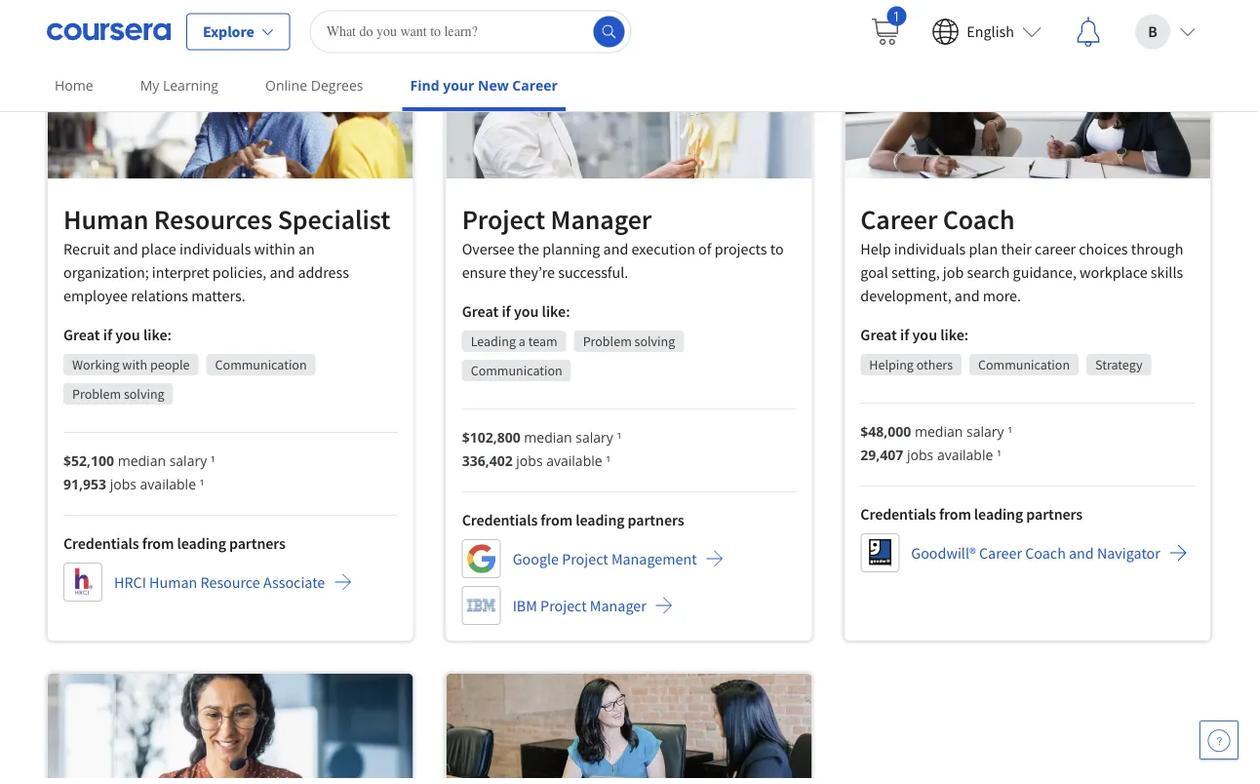 Task type: vqa. For each thing, say whether or not it's contained in the screenshot.
bottom solving
yes



Task type: locate. For each thing, give the bounding box(es) containing it.
1 horizontal spatial median
[[524, 428, 572, 446]]

2 horizontal spatial great
[[861, 325, 897, 344]]

median inside "$102,800 median salary ¹ 336,402 jobs available ¹"
[[524, 428, 572, 446]]

human inside human resources specialist recruit and place individuals within an organization; interpret policies, and address employee relations matters.
[[63, 203, 149, 237]]

0 horizontal spatial salary
[[169, 451, 207, 470]]

$48,000 median salary ¹ 29,407 jobs available ¹
[[861, 422, 1013, 464]]

2 horizontal spatial you
[[913, 325, 937, 344]]

2 horizontal spatial communication
[[978, 356, 1070, 374]]

and
[[603, 239, 628, 258], [113, 239, 138, 259], [270, 263, 295, 282], [955, 286, 980, 305], [1069, 543, 1094, 563]]

solving down with
[[124, 385, 164, 403]]

credentials from leading partners up goodwill®
[[861, 504, 1083, 524]]

$102,800 median salary ¹ 336,402 jobs available ¹
[[462, 428, 622, 470]]

jobs
[[907, 445, 934, 464], [516, 451, 543, 470], [110, 475, 136, 493]]

career up help
[[861, 202, 938, 237]]

communication down more. at the top right
[[978, 356, 1070, 374]]

0 horizontal spatial like:
[[143, 325, 172, 345]]

0 horizontal spatial available
[[140, 475, 196, 493]]

credentials from leading partners up hrci human resource associate link
[[63, 534, 286, 553]]

problem right team
[[583, 333, 632, 350]]

2 horizontal spatial credentials
[[861, 504, 936, 524]]

1 vertical spatial problem solving
[[72, 385, 164, 403]]

jobs right 336,402
[[516, 451, 543, 470]]

available
[[937, 445, 993, 464], [546, 451, 602, 470], [140, 475, 196, 493]]

2 horizontal spatial salary
[[967, 422, 1004, 440]]

management
[[611, 549, 697, 569]]

leading for specialist
[[177, 534, 226, 553]]

2 horizontal spatial credentials from leading partners
[[861, 504, 1083, 524]]

2 horizontal spatial leading
[[974, 504, 1023, 524]]

credentials up google
[[462, 510, 538, 530]]

from
[[939, 504, 971, 524], [541, 510, 573, 530], [142, 534, 174, 553]]

great if you like: up the leading a team
[[462, 301, 570, 321]]

91,953
[[63, 475, 106, 493]]

human right hrci
[[149, 573, 197, 592]]

$102,800
[[462, 428, 521, 446]]

learning
[[163, 76, 219, 95]]

salary
[[967, 422, 1004, 440], [576, 428, 613, 446], [169, 451, 207, 470]]

2 vertical spatial career
[[979, 543, 1022, 563]]

1
[[893, 6, 901, 25]]

resources
[[154, 203, 272, 237]]

problem
[[583, 333, 632, 350], [72, 385, 121, 403]]

home link
[[47, 63, 101, 107]]

employee
[[63, 286, 128, 306]]

hrci human resource associate link
[[63, 563, 352, 602]]

2 horizontal spatial available
[[937, 445, 993, 464]]

credentials up goodwill®
[[861, 504, 936, 524]]

0 vertical spatial manager
[[551, 202, 652, 237]]

1 horizontal spatial credentials
[[462, 510, 538, 530]]

place
[[141, 239, 176, 259]]

problem solving down working with people
[[72, 385, 164, 403]]

like: for resources
[[143, 325, 172, 345]]

salary for resources
[[169, 451, 207, 470]]

and up successful.
[[603, 239, 628, 258]]

individuals inside human resources specialist recruit and place individuals within an organization; interpret policies, and address employee relations matters.
[[179, 239, 251, 259]]

available right 91,953
[[140, 475, 196, 493]]

1 horizontal spatial individuals
[[894, 239, 966, 258]]

median right $52,100
[[118, 451, 166, 470]]

communication
[[978, 356, 1070, 374], [215, 356, 307, 374], [471, 362, 563, 379]]

and left navigator
[[1069, 543, 1094, 563]]

individuals
[[894, 239, 966, 258], [179, 239, 251, 259]]

partners
[[1026, 504, 1083, 524], [628, 510, 684, 530], [229, 534, 286, 553]]

and inside project manager oversee the planning and execution of projects to ensure they're successful.
[[603, 239, 628, 258]]

my
[[140, 76, 159, 95]]

0 horizontal spatial human
[[63, 203, 149, 237]]

partners for coach
[[1026, 504, 1083, 524]]

1 horizontal spatial human
[[149, 573, 197, 592]]

0 horizontal spatial from
[[142, 534, 174, 553]]

great if you like: for career
[[861, 325, 969, 344]]

credentials from leading partners for specialist
[[63, 534, 286, 553]]

solving down execution at the right top
[[635, 333, 675, 350]]

project right ibm
[[540, 596, 587, 615]]

credentials from leading partners for oversee
[[462, 510, 684, 530]]

1 horizontal spatial solving
[[635, 333, 675, 350]]

team
[[528, 333, 558, 350]]

english button
[[916, 0, 1057, 63]]

career right new
[[512, 76, 558, 95]]

if up the leading a team
[[502, 301, 511, 321]]

0 horizontal spatial coach
[[943, 202, 1015, 237]]

coach left navigator
[[1025, 543, 1066, 563]]

coach
[[943, 202, 1015, 237], [1025, 543, 1066, 563]]

salary inside "$102,800 median salary ¹ 336,402 jobs available ¹"
[[576, 428, 613, 446]]

if for career
[[900, 325, 909, 344]]

great for project manager
[[462, 301, 499, 321]]

median inside $48,000 median salary ¹ 29,407 jobs available ¹
[[915, 422, 963, 440]]

others
[[917, 356, 953, 374]]

strategy
[[1095, 356, 1143, 374]]

1 vertical spatial solving
[[124, 385, 164, 403]]

credentials from leading partners
[[861, 504, 1083, 524], [462, 510, 684, 530], [63, 534, 286, 553]]

great if you like: up working with people
[[63, 325, 172, 345]]

1 horizontal spatial jobs
[[516, 451, 543, 470]]

0 vertical spatial human
[[63, 203, 149, 237]]

organization;
[[63, 263, 149, 282]]

0 horizontal spatial median
[[118, 451, 166, 470]]

2 horizontal spatial if
[[900, 325, 909, 344]]

0 horizontal spatial communication
[[215, 356, 307, 374]]

0 horizontal spatial career
[[512, 76, 558, 95]]

your
[[443, 76, 474, 95]]

0 vertical spatial problem solving
[[583, 333, 675, 350]]

1 horizontal spatial problem solving
[[583, 333, 675, 350]]

leading up the goodwill® career coach and navigator "link"
[[974, 504, 1023, 524]]

online degrees link
[[258, 63, 371, 107]]

communication down the leading a team
[[471, 362, 563, 379]]

relations
[[131, 286, 188, 306]]

1 horizontal spatial salary
[[576, 428, 613, 446]]

manager
[[551, 202, 652, 237], [590, 596, 646, 615]]

people
[[150, 356, 190, 374]]

communication down matters.
[[215, 356, 307, 374]]

0 horizontal spatial if
[[103, 325, 112, 345]]

0 horizontal spatial great if you like:
[[63, 325, 172, 345]]

from up google
[[541, 510, 573, 530]]

an
[[298, 239, 315, 259]]

if for human
[[103, 325, 112, 345]]

you up the others at the right of the page
[[913, 325, 937, 344]]

ibm
[[513, 596, 537, 615]]

career
[[1035, 239, 1076, 258]]

1 vertical spatial manager
[[590, 596, 646, 615]]

project
[[462, 202, 545, 237], [562, 549, 608, 569], [540, 596, 587, 615]]

great up working on the left top
[[63, 325, 100, 345]]

a
[[519, 333, 526, 350]]

like: for manager
[[542, 301, 570, 321]]

available right 336,402
[[546, 451, 602, 470]]

credentials
[[861, 504, 936, 524], [462, 510, 538, 530], [63, 534, 139, 553]]

project up ibm project manager
[[562, 549, 608, 569]]

0 vertical spatial project
[[462, 202, 545, 237]]

find
[[410, 76, 439, 95]]

2 horizontal spatial great if you like:
[[861, 325, 969, 344]]

2 horizontal spatial median
[[915, 422, 963, 440]]

human
[[63, 203, 149, 237], [149, 573, 197, 592]]

shopping cart: 1 item element
[[869, 6, 906, 47]]

through
[[1131, 239, 1184, 258]]

jobs inside $52,100 median salary ¹ 91,953 jobs available ¹
[[110, 475, 136, 493]]

available inside "$102,800 median salary ¹ 336,402 jobs available ¹"
[[546, 451, 602, 470]]

credentials from leading partners up google project management link
[[462, 510, 684, 530]]

leading up hrci human resource associate link
[[177, 534, 226, 553]]

salary for coach
[[967, 422, 1004, 440]]

great up helping
[[861, 325, 897, 344]]

from for help
[[939, 504, 971, 524]]

available right 29,407
[[937, 445, 993, 464]]

1 horizontal spatial if
[[502, 301, 511, 321]]

1 horizontal spatial partners
[[628, 510, 684, 530]]

like: up team
[[542, 301, 570, 321]]

and down job
[[955, 286, 980, 305]]

1 vertical spatial career
[[861, 202, 938, 237]]

2 horizontal spatial from
[[939, 504, 971, 524]]

great for human resources specialist
[[63, 325, 100, 345]]

2 horizontal spatial partners
[[1026, 504, 1083, 524]]

1 horizontal spatial great if you like:
[[462, 301, 570, 321]]

career coach help individuals plan their career choices through goal setting, job search guidance, workplace skills development, and more.
[[861, 202, 1184, 305]]

partners for resources
[[229, 534, 286, 553]]

0 horizontal spatial solving
[[124, 385, 164, 403]]

jobs for career
[[907, 445, 934, 464]]

individuals down resources
[[179, 239, 251, 259]]

1 link
[[854, 0, 916, 63]]

1 horizontal spatial coach
[[1025, 543, 1066, 563]]

manager up planning
[[551, 202, 652, 237]]

partners up the goodwill® career coach and navigator
[[1026, 504, 1083, 524]]

0 horizontal spatial individuals
[[179, 239, 251, 259]]

0 vertical spatial solving
[[635, 333, 675, 350]]

from up hrci
[[142, 534, 174, 553]]

1 horizontal spatial available
[[546, 451, 602, 470]]

1 horizontal spatial like:
[[542, 301, 570, 321]]

great if you like: up helping others
[[861, 325, 969, 344]]

project up oversee on the left top
[[462, 202, 545, 237]]

like: up the others at the right of the page
[[941, 325, 969, 344]]

you up working with people
[[115, 325, 140, 345]]

great for career coach
[[861, 325, 897, 344]]

and inside career coach help individuals plan their career choices through goal setting, job search guidance, workplace skills development, and more.
[[955, 286, 980, 305]]

1 vertical spatial human
[[149, 573, 197, 592]]

if up working on the left top
[[103, 325, 112, 345]]

1 vertical spatial project
[[562, 549, 608, 569]]

median inside $52,100 median salary ¹ 91,953 jobs available ¹
[[118, 451, 166, 470]]

individuals up the setting,
[[894, 239, 966, 258]]

credentials up hrci
[[63, 534, 139, 553]]

my learning link
[[132, 63, 226, 107]]

if
[[502, 301, 511, 321], [900, 325, 909, 344], [103, 325, 112, 345]]

median for human
[[118, 451, 166, 470]]

None search field
[[310, 10, 632, 53]]

project for ibm
[[540, 596, 587, 615]]

What do you want to learn? text field
[[310, 10, 632, 53]]

great
[[462, 301, 499, 321], [861, 325, 897, 344], [63, 325, 100, 345]]

google
[[513, 549, 559, 569]]

jobs right 29,407
[[907, 445, 934, 464]]

jobs inside $48,000 median salary ¹ 29,407 jobs available ¹
[[907, 445, 934, 464]]

0 horizontal spatial great
[[63, 325, 100, 345]]

development,
[[861, 286, 952, 305]]

0 horizontal spatial partners
[[229, 534, 286, 553]]

great if you like:
[[462, 301, 570, 321], [861, 325, 969, 344], [63, 325, 172, 345]]

from up goodwill®
[[939, 504, 971, 524]]

career inside career coach help individuals plan their career choices through goal setting, job search guidance, workplace skills development, and more.
[[861, 202, 938, 237]]

great up leading
[[462, 301, 499, 321]]

2 horizontal spatial jobs
[[907, 445, 934, 464]]

available inside $48,000 median salary ¹ 29,407 jobs available ¹
[[937, 445, 993, 464]]

helping others
[[869, 356, 953, 374]]

median right $102,800 on the bottom left
[[524, 428, 572, 446]]

0 horizontal spatial you
[[115, 325, 140, 345]]

336,402
[[462, 451, 513, 470]]

1 horizontal spatial great
[[462, 301, 499, 321]]

2 horizontal spatial like:
[[941, 325, 969, 344]]

goodwill®
[[911, 543, 976, 563]]

partners up "resource"
[[229, 534, 286, 553]]

problem down working on the left top
[[72, 385, 121, 403]]

1 horizontal spatial you
[[514, 301, 539, 321]]

career
[[512, 76, 558, 95], [861, 202, 938, 237], [979, 543, 1022, 563]]

human up recruit
[[63, 203, 149, 237]]

leading up google project management
[[576, 510, 625, 530]]

available inside $52,100 median salary ¹ 91,953 jobs available ¹
[[140, 475, 196, 493]]

career right goodwill®
[[979, 543, 1022, 563]]

0 vertical spatial coach
[[943, 202, 1015, 237]]

if up helping others
[[900, 325, 909, 344]]

salary inside $52,100 median salary ¹ 91,953 jobs available ¹
[[169, 451, 207, 470]]

1 horizontal spatial from
[[541, 510, 573, 530]]

¹
[[1008, 422, 1013, 440], [617, 428, 622, 446], [997, 445, 1002, 464], [606, 451, 611, 470], [211, 451, 215, 470], [200, 475, 204, 493]]

like:
[[542, 301, 570, 321], [941, 325, 969, 344], [143, 325, 172, 345]]

coach up plan
[[943, 202, 1015, 237]]

1 vertical spatial coach
[[1025, 543, 1066, 563]]

jobs right 91,953
[[110, 475, 136, 493]]

coursera image
[[47, 16, 171, 47]]

manager down google project management
[[590, 596, 646, 615]]

1 horizontal spatial communication
[[471, 362, 563, 379]]

0 horizontal spatial credentials from leading partners
[[63, 534, 286, 553]]

jobs for project
[[516, 451, 543, 470]]

1 vertical spatial problem
[[72, 385, 121, 403]]

to
[[770, 239, 784, 258]]

2 vertical spatial project
[[540, 596, 587, 615]]

like: for coach
[[941, 325, 969, 344]]

salary inside $48,000 median salary ¹ 29,407 jobs available ¹
[[967, 422, 1004, 440]]

within
[[254, 239, 295, 259]]

median right $48,000
[[915, 422, 963, 440]]

partners up management
[[628, 510, 684, 530]]

0 horizontal spatial jobs
[[110, 475, 136, 493]]

problem solving down successful.
[[583, 333, 675, 350]]

2 horizontal spatial career
[[979, 543, 1022, 563]]

1 horizontal spatial leading
[[576, 510, 625, 530]]

from for specialist
[[142, 534, 174, 553]]

0 horizontal spatial credentials
[[63, 534, 139, 553]]

1 horizontal spatial credentials from leading partners
[[462, 510, 684, 530]]

1 horizontal spatial career
[[861, 202, 938, 237]]

$52,100
[[63, 451, 114, 470]]

0 horizontal spatial leading
[[177, 534, 226, 553]]

project inside project manager oversee the planning and execution of projects to ensure they're successful.
[[462, 202, 545, 237]]

they're
[[509, 262, 555, 282]]

you for career
[[913, 325, 937, 344]]

jobs inside "$102,800 median salary ¹ 336,402 jobs available ¹"
[[516, 451, 543, 470]]

degrees
[[311, 76, 363, 95]]

1 horizontal spatial problem
[[583, 333, 632, 350]]

you up the 'a'
[[514, 301, 539, 321]]

address
[[298, 263, 349, 282]]

median
[[915, 422, 963, 440], [524, 428, 572, 446], [118, 451, 166, 470]]

matters.
[[191, 286, 245, 306]]

jobs for human
[[110, 475, 136, 493]]

great if you like: for human
[[63, 325, 172, 345]]

hrci
[[114, 573, 146, 592]]

and down within
[[270, 263, 295, 282]]

like: up 'people'
[[143, 325, 172, 345]]

you for human
[[115, 325, 140, 345]]



Task type: describe. For each thing, give the bounding box(es) containing it.
if for project
[[502, 301, 511, 321]]

career inside "link"
[[979, 543, 1022, 563]]

help center image
[[1208, 729, 1231, 752]]

more.
[[983, 286, 1021, 305]]

0 vertical spatial problem
[[583, 333, 632, 350]]

credentials from leading partners for help
[[861, 504, 1083, 524]]

and inside "link"
[[1069, 543, 1094, 563]]

workplace
[[1080, 262, 1148, 282]]

navigator
[[1097, 543, 1161, 563]]

their
[[1001, 239, 1032, 258]]

choices
[[1079, 239, 1128, 258]]

hrci human resource associate
[[114, 573, 325, 592]]

new
[[478, 76, 509, 95]]

and up organization;
[[113, 239, 138, 259]]

individuals inside career coach help individuals plan their career choices through goal setting, job search guidance, workplace skills development, and more.
[[894, 239, 966, 258]]

available for resources
[[140, 475, 196, 493]]

job
[[943, 262, 964, 282]]

project for google
[[562, 549, 608, 569]]

interpret
[[152, 263, 209, 282]]

explore button
[[186, 13, 290, 50]]

$52,100 median salary ¹ 91,953 jobs available ¹
[[63, 451, 215, 493]]

available for coach
[[937, 445, 993, 464]]

$48,000
[[861, 422, 911, 440]]

0 vertical spatial career
[[512, 76, 558, 95]]

goodwill® career coach and navigator link
[[861, 534, 1188, 573]]

you for project
[[514, 301, 539, 321]]

explore
[[203, 22, 254, 41]]

setting,
[[891, 262, 940, 282]]

goodwill® career coach and navigator
[[911, 543, 1161, 563]]

online
[[265, 76, 307, 95]]

ibm project manager
[[513, 596, 646, 615]]

associate
[[263, 573, 325, 592]]

human resources specialist recruit and place individuals within an organization; interpret policies, and address employee relations matters.
[[63, 203, 390, 306]]

with
[[122, 356, 147, 374]]

google project management link
[[462, 539, 724, 578]]

from for oversee
[[541, 510, 573, 530]]

google project management
[[513, 549, 697, 569]]

0 horizontal spatial problem
[[72, 385, 121, 403]]

recruit
[[63, 239, 110, 259]]

find your new career link
[[402, 63, 566, 111]]

helping
[[869, 356, 914, 374]]

median for career
[[915, 422, 963, 440]]

english
[[967, 22, 1014, 41]]

communication for coach
[[978, 356, 1070, 374]]

plan
[[969, 239, 998, 258]]

successful.
[[558, 262, 628, 282]]

my learning
[[140, 76, 219, 95]]

search
[[967, 262, 1010, 282]]

project manager image
[[446, 29, 812, 178]]

leading for help
[[974, 504, 1023, 524]]

planning
[[542, 239, 600, 258]]

median for project
[[524, 428, 572, 446]]

execution
[[632, 239, 695, 258]]

partners for manager
[[628, 510, 684, 530]]

credentials for human resources specialist
[[63, 534, 139, 553]]

29,407
[[861, 445, 904, 464]]

help
[[861, 239, 891, 258]]

available for manager
[[546, 451, 602, 470]]

oversee
[[462, 239, 515, 258]]

credentials for career coach
[[861, 504, 936, 524]]

guidance,
[[1013, 262, 1077, 282]]

communication for resources
[[215, 356, 307, 374]]

leading a team
[[471, 333, 558, 350]]

coach inside career coach help individuals plan their career choices through goal setting, job search guidance, workplace skills development, and more.
[[943, 202, 1015, 237]]

leading for oversee
[[576, 510, 625, 530]]

working
[[72, 356, 120, 374]]

goal
[[861, 262, 888, 282]]

skills
[[1151, 262, 1183, 282]]

ensure
[[462, 262, 506, 282]]

great if you like: for project
[[462, 301, 570, 321]]

resource
[[200, 573, 260, 592]]

leading
[[471, 333, 516, 350]]

policies,
[[212, 263, 267, 282]]

ibm project manager link
[[462, 586, 674, 625]]

the
[[518, 239, 539, 258]]

manager inside project manager oversee the planning and execution of projects to ensure they're successful.
[[551, 202, 652, 237]]

0 horizontal spatial problem solving
[[72, 385, 164, 403]]

b button
[[1120, 0, 1211, 63]]

find your new career
[[410, 76, 558, 95]]

home
[[55, 76, 93, 95]]

project manager oversee the planning and execution of projects to ensure they're successful.
[[462, 202, 784, 282]]

coach inside the goodwill® career coach and navigator "link"
[[1025, 543, 1066, 563]]

online degrees
[[265, 76, 363, 95]]

salary for manager
[[576, 428, 613, 446]]

working with people
[[72, 356, 190, 374]]

of
[[698, 239, 712, 258]]

projects
[[715, 239, 767, 258]]

credentials for project manager
[[462, 510, 538, 530]]

b
[[1148, 22, 1158, 41]]

specialist
[[278, 203, 390, 237]]



